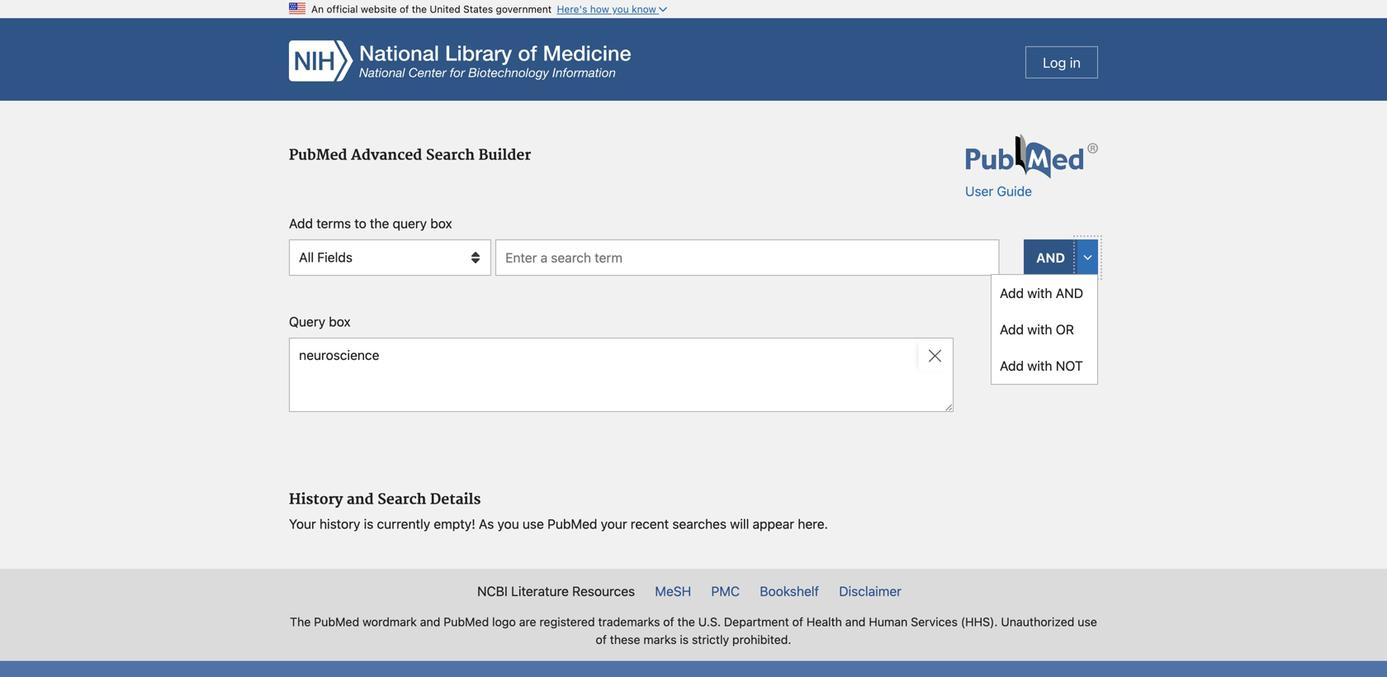 Task type: describe. For each thing, give the bounding box(es) containing it.
you for details
[[498, 516, 519, 532]]

trademarks
[[598, 615, 660, 629]]

Query box text field
[[289, 338, 954, 412]]

pubmed left advanced
[[289, 147, 347, 164]]

services
[[911, 615, 958, 629]]

add for add terms to the query box
[[289, 216, 313, 231]]

and inside boolean selector element
[[1056, 285, 1084, 301]]

details
[[430, 491, 481, 509]]

with for and
[[1027, 285, 1053, 301]]

of left health
[[792, 615, 803, 629]]

registered
[[540, 615, 595, 629]]

1 vertical spatial box
[[329, 314, 351, 329]]

1 horizontal spatial and
[[420, 615, 440, 629]]

show
[[1030, 284, 1063, 299]]

add with not link
[[1000, 358, 1083, 374]]

search button
[[1012, 338, 1078, 374]]

or
[[1056, 322, 1074, 337]]

history and search details your history is currently empty! as you use pubmed your recent searches will appear here.
[[289, 491, 828, 532]]

here.
[[798, 516, 828, 532]]

with for not
[[1027, 358, 1053, 374]]

Search Term: search field
[[495, 239, 1000, 276]]

wordmark
[[363, 615, 417, 629]]

how
[[590, 3, 609, 15]]

states
[[463, 3, 493, 15]]

1 horizontal spatial the
[[412, 3, 427, 15]]

and inside button
[[1036, 250, 1065, 265]]

log in
[[1043, 54, 1081, 71]]

pubmed logo image
[[966, 134, 1098, 179]]

strictly
[[692, 633, 729, 647]]

department
[[724, 615, 789, 629]]

history
[[320, 516, 360, 532]]

an official website of the united states government here's how you know
[[311, 3, 656, 15]]

here's
[[557, 3, 587, 15]]

user
[[965, 183, 994, 199]]

of up marks
[[663, 615, 674, 629]]

show index
[[1030, 284, 1098, 299]]

your
[[289, 516, 316, 532]]

boolean selector element
[[991, 274, 1098, 385]]

use inside the pubmed wordmark and pubmed logo are registered trademarks of the u.s. department of health and human services (hhs). unauthorized use of these marks is strictly prohibited.
[[1078, 615, 1097, 629]]

currently
[[377, 516, 430, 532]]

u.s. flag image
[[289, 0, 306, 17]]

bookshelf link
[[752, 581, 827, 601]]

the
[[290, 615, 311, 629]]

(hhs).
[[961, 615, 998, 629]]

empty!
[[434, 516, 475, 532]]

add terms to the query box
[[289, 216, 452, 231]]

of left these
[[596, 633, 607, 647]]

nih nlm logo image
[[289, 40, 631, 81]]

disclaimer
[[839, 584, 902, 599]]

appear
[[753, 516, 794, 532]]

united
[[430, 3, 461, 15]]

government
[[496, 3, 552, 15]]

an
[[311, 3, 324, 15]]

pubmed inside history and search details your history is currently empty! as you use pubmed your recent searches will appear here.
[[548, 516, 597, 532]]

add for add with and
[[1000, 285, 1024, 301]]

is inside history and search details your history is currently empty! as you use pubmed your recent searches will appear here.
[[364, 516, 374, 532]]

logo
[[492, 615, 516, 629]]



Task type: vqa. For each thing, say whether or not it's contained in the screenshot.
bottom PMID:
no



Task type: locate. For each thing, give the bounding box(es) containing it.
pmc link
[[703, 581, 748, 601]]

use right unauthorized
[[1078, 615, 1097, 629]]

of right website
[[400, 3, 409, 15]]

literature
[[511, 584, 569, 599]]

bookshelf
[[760, 584, 819, 599]]

you right how on the top left of page
[[612, 3, 629, 15]]

is right history
[[364, 516, 374, 532]]

0 horizontal spatial is
[[364, 516, 374, 532]]

u.s.
[[698, 615, 721, 629]]

use right as
[[523, 516, 544, 532]]

with for or
[[1027, 322, 1053, 337]]

advanced
[[351, 147, 422, 164]]

will
[[730, 516, 749, 532]]

not
[[1056, 358, 1083, 374]]

recent
[[631, 516, 669, 532]]

0 vertical spatial you
[[612, 3, 629, 15]]

2 vertical spatial search
[[378, 491, 426, 509]]

show index link
[[1030, 284, 1098, 299]]

pubmed right the
[[314, 615, 359, 629]]

official
[[327, 3, 358, 15]]

3 with from the top
[[1027, 358, 1053, 374]]

add left "terms"
[[289, 216, 313, 231]]

know
[[632, 3, 656, 15]]

ncbi
[[477, 584, 508, 599]]

use
[[523, 516, 544, 532], [1078, 615, 1097, 629]]

with
[[1027, 285, 1053, 301], [1027, 322, 1053, 337], [1027, 358, 1053, 374]]

1 with from the top
[[1027, 285, 1053, 301]]

you inside history and search details your history is currently empty! as you use pubmed your recent searches will appear here.
[[498, 516, 519, 532]]

is inside the pubmed wordmark and pubmed logo are registered trademarks of the u.s. department of health and human services (hhs). unauthorized use of these marks is strictly prohibited.
[[680, 633, 689, 647]]

index
[[1066, 284, 1098, 299]]

the
[[412, 3, 427, 15], [370, 216, 389, 231], [678, 615, 695, 629]]

history
[[289, 491, 343, 509]]

and button
[[1024, 239, 1078, 276]]

the inside the pubmed wordmark and pubmed logo are registered trademarks of the u.s. department of health and human services (hhs). unauthorized use of these marks is strictly prohibited.
[[678, 615, 695, 629]]

and
[[347, 491, 374, 509], [420, 615, 440, 629], [845, 615, 866, 629]]

add for add with or
[[1000, 322, 1024, 337]]

1 vertical spatial you
[[498, 516, 519, 532]]

add
[[289, 216, 313, 231], [1000, 285, 1024, 301], [1000, 322, 1024, 337], [1000, 358, 1024, 374]]

of
[[400, 3, 409, 15], [663, 615, 674, 629], [792, 615, 803, 629], [596, 633, 607, 647]]

you right as
[[498, 516, 519, 532]]

0 horizontal spatial use
[[523, 516, 544, 532]]

add with not
[[1000, 358, 1083, 374]]

and inside history and search details your history is currently empty! as you use pubmed your recent searches will appear here.
[[347, 491, 374, 509]]

search inside history and search details your history is currently empty! as you use pubmed your recent searches will appear here.
[[378, 491, 426, 509]]

builder
[[479, 147, 531, 164]]

marks
[[644, 633, 677, 647]]

add with or link
[[1000, 322, 1074, 337]]

search for pubmed advanced search builder
[[426, 147, 475, 164]]

you for of
[[612, 3, 629, 15]]

0 vertical spatial with
[[1027, 285, 1053, 301]]

search for history and search details your history is currently empty! as you use pubmed your recent searches will appear here.
[[378, 491, 426, 509]]

box right query on the top
[[329, 314, 351, 329]]

pubmed left logo
[[444, 615, 489, 629]]

1 vertical spatial search
[[1022, 348, 1067, 364]]

pubmed advanced search builder
[[289, 147, 531, 164]]

box right query
[[430, 216, 452, 231]]

searches
[[673, 516, 727, 532]]

is
[[364, 516, 374, 532], [680, 633, 689, 647]]

you
[[612, 3, 629, 15], [498, 516, 519, 532]]

is right marks
[[680, 633, 689, 647]]

and right wordmark
[[420, 615, 440, 629]]

1 vertical spatial use
[[1078, 615, 1097, 629]]

query box
[[289, 314, 351, 329]]

to
[[354, 216, 366, 231]]

2 with from the top
[[1027, 322, 1053, 337]]

ncbi literature resources
[[477, 584, 635, 599]]

search
[[426, 147, 475, 164], [1022, 348, 1067, 364], [378, 491, 426, 509]]

2 horizontal spatial and
[[845, 615, 866, 629]]

user guide
[[965, 183, 1032, 199]]

the left u.s.
[[678, 615, 695, 629]]

add with and
[[1000, 285, 1084, 301]]

human
[[869, 615, 908, 629]]

resources
[[572, 584, 635, 599]]

your
[[601, 516, 627, 532]]

terms
[[316, 216, 351, 231]]

0 vertical spatial the
[[412, 3, 427, 15]]

add left show at the top right of the page
[[1000, 285, 1024, 301]]

log
[[1043, 54, 1066, 71]]

1 horizontal spatial you
[[612, 3, 629, 15]]

these
[[610, 633, 640, 647]]

guide
[[997, 183, 1032, 199]]

use inside history and search details your history is currently empty! as you use pubmed your recent searches will appear here.
[[523, 516, 544, 532]]

query
[[393, 216, 427, 231]]

0 horizontal spatial and
[[347, 491, 374, 509]]

1 vertical spatial the
[[370, 216, 389, 231]]

0 vertical spatial and
[[1036, 250, 1065, 265]]

pubmed
[[289, 147, 347, 164], [548, 516, 597, 532], [314, 615, 359, 629], [444, 615, 489, 629]]

health
[[807, 615, 842, 629]]

add up search button
[[1000, 322, 1024, 337]]

0 vertical spatial use
[[523, 516, 544, 532]]

here's how you know button
[[557, 3, 667, 15]]

0 horizontal spatial the
[[370, 216, 389, 231]]

the left united
[[412, 3, 427, 15]]

2 vertical spatial the
[[678, 615, 695, 629]]

the right the "to"
[[370, 216, 389, 231]]

0 vertical spatial is
[[364, 516, 374, 532]]

in
[[1070, 54, 1081, 71]]

1 horizontal spatial box
[[430, 216, 452, 231]]

0 horizontal spatial you
[[498, 516, 519, 532]]

the pubmed wordmark and pubmed logo are registered trademarks of the u.s. department of health and human services (hhs). unauthorized use of these marks is strictly prohibited.
[[290, 615, 1097, 647]]

1 vertical spatial is
[[680, 633, 689, 647]]

pubmed left your
[[548, 516, 597, 532]]

box
[[430, 216, 452, 231], [329, 314, 351, 329]]

query
[[289, 314, 325, 329]]

pmc
[[711, 584, 740, 599]]

0 horizontal spatial box
[[329, 314, 351, 329]]

add with and link
[[1000, 285, 1084, 301]]

prohibited.
[[732, 633, 792, 647]]

1 horizontal spatial use
[[1078, 615, 1097, 629]]

add for add with not
[[1000, 358, 1024, 374]]

2 vertical spatial with
[[1027, 358, 1053, 374]]

are
[[519, 615, 536, 629]]

and right health
[[845, 615, 866, 629]]

1 vertical spatial and
[[1056, 285, 1084, 301]]

add with or
[[1000, 322, 1074, 337]]

2 horizontal spatial the
[[678, 615, 695, 629]]

website
[[361, 3, 397, 15]]

0 vertical spatial box
[[430, 216, 452, 231]]

mesh
[[655, 584, 691, 599]]

log in link
[[1026, 46, 1098, 78]]

user guide link
[[965, 183, 1032, 199]]

1 vertical spatial with
[[1027, 322, 1053, 337]]

unauthorized
[[1001, 615, 1075, 629]]

as
[[479, 516, 494, 532]]

0 vertical spatial search
[[426, 147, 475, 164]]

and
[[1036, 250, 1065, 265], [1056, 285, 1084, 301]]

search inside button
[[1022, 348, 1067, 364]]

add down add with or 'link'
[[1000, 358, 1024, 374]]

and up history
[[347, 491, 374, 509]]

1 horizontal spatial is
[[680, 633, 689, 647]]

disclaimer link
[[831, 581, 910, 601]]

None search field
[[495, 239, 1000, 276]]

mesh link
[[647, 581, 700, 601]]



